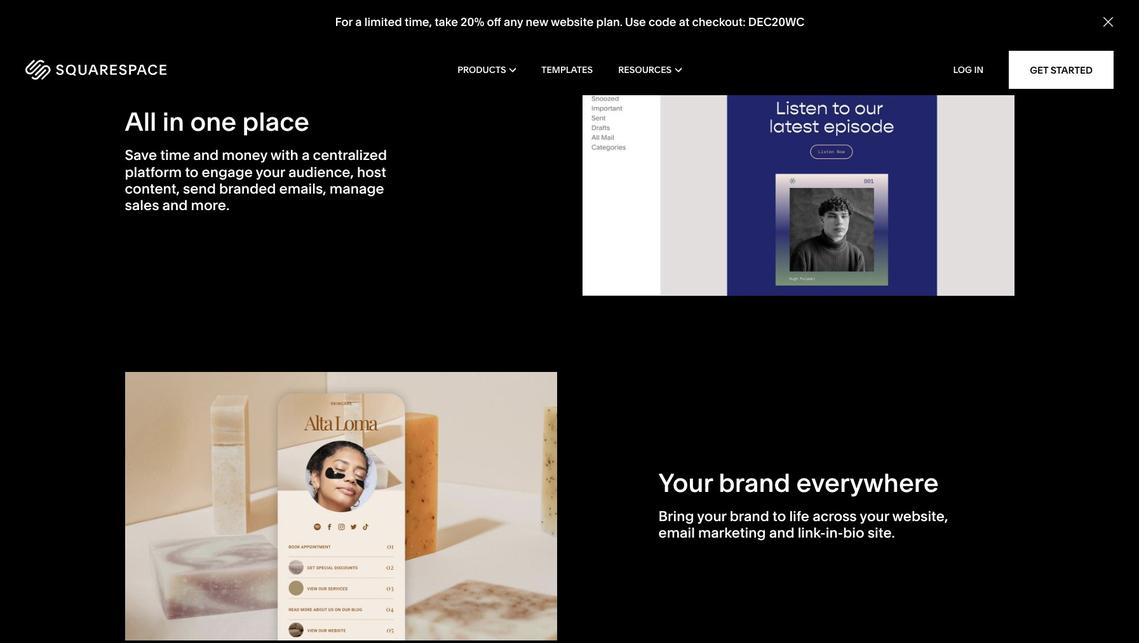 Task type: vqa. For each thing, say whether or not it's contained in the screenshot.
YOUR BRAND EVERYWHERE
yes



Task type: describe. For each thing, give the bounding box(es) containing it.
at
[[679, 15, 689, 29]]

checkout:
[[692, 15, 746, 29]]

all
[[125, 106, 157, 137]]

bring your brand to life across your website, email marketing and link-in-bio site.
[[659, 508, 948, 542]]

emails,
[[279, 181, 326, 198]]

send
[[183, 181, 216, 198]]

place
[[242, 106, 309, 137]]

products button
[[458, 44, 516, 95]]

0 vertical spatial brand
[[719, 468, 791, 499]]

sales
[[125, 197, 159, 214]]

time,
[[405, 15, 432, 29]]

host
[[357, 164, 386, 181]]

use
[[625, 15, 646, 29]]

everywhere
[[797, 468, 939, 499]]

1 vertical spatial and
[[162, 197, 188, 214]]

log             in link
[[954, 64, 984, 76]]

across
[[813, 508, 857, 526]]

money
[[222, 147, 267, 164]]

link-
[[798, 525, 826, 542]]

brand inside bring your brand to life across your website, email marketing and link-in-bio site.
[[730, 508, 770, 526]]

1 horizontal spatial your
[[697, 508, 727, 526]]

off
[[487, 15, 501, 29]]

resources
[[619, 64, 672, 76]]

bio
[[844, 525, 865, 542]]

get started link
[[1009, 51, 1114, 89]]

and inside bring your brand to life across your website, email marketing and link-in-bio site.
[[769, 525, 795, 542]]

templates link
[[542, 44, 593, 95]]

any
[[504, 15, 523, 29]]

website
[[551, 15, 594, 29]]

more.
[[191, 197, 230, 214]]

your
[[659, 468, 713, 499]]

website,
[[893, 508, 948, 526]]

started
[[1051, 64, 1093, 76]]

dec20wc
[[748, 15, 805, 29]]

example link-in-bio site image
[[125, 373, 557, 641]]

resources button
[[619, 44, 682, 95]]

engage
[[202, 164, 253, 181]]

get
[[1030, 64, 1049, 76]]



Task type: locate. For each thing, give the bounding box(es) containing it.
brand
[[719, 468, 791, 499], [730, 508, 770, 526]]

20%
[[461, 15, 484, 29]]

limited
[[364, 15, 402, 29]]

get started
[[1030, 64, 1093, 76]]

centralized
[[313, 147, 387, 164]]

your brand everywhere
[[659, 468, 939, 499]]

templates
[[542, 64, 593, 76]]

squarespace logo image
[[25, 60, 167, 80]]

1 horizontal spatial to
[[773, 508, 786, 526]]

1 horizontal spatial a
[[355, 15, 362, 29]]

1 horizontal spatial and
[[193, 147, 219, 164]]

site.
[[868, 525, 895, 542]]

and right sales
[[162, 197, 188, 214]]

to inside the save time and money with a centralized platform to engage your audience, host content, send branded emails, manage sales and more.
[[185, 164, 199, 181]]

log
[[954, 64, 973, 76]]

0 horizontal spatial and
[[162, 197, 188, 214]]

log             in
[[954, 64, 984, 76]]

1 vertical spatial to
[[773, 508, 786, 526]]

platform
[[125, 164, 182, 181]]

0 horizontal spatial to
[[185, 164, 199, 181]]

code
[[649, 15, 676, 29]]

1 vertical spatial a
[[302, 147, 310, 164]]

0 horizontal spatial your
[[256, 164, 285, 181]]

all in one place
[[125, 106, 309, 137]]

to left engage
[[185, 164, 199, 181]]

example website of a podcast image
[[583, 28, 1015, 296]]

branded
[[219, 181, 276, 198]]

to
[[185, 164, 199, 181], [773, 508, 786, 526]]

and left 'link-'
[[769, 525, 795, 542]]

in-
[[826, 525, 844, 542]]

to left life
[[773, 508, 786, 526]]

0 vertical spatial and
[[193, 147, 219, 164]]

in
[[975, 64, 984, 76]]

a
[[355, 15, 362, 29], [302, 147, 310, 164]]

0 vertical spatial a
[[355, 15, 362, 29]]

a inside the save time and money with a centralized platform to engage your audience, host content, send branded emails, manage sales and more.
[[302, 147, 310, 164]]

squarespace logo link
[[25, 60, 243, 80]]

0 horizontal spatial a
[[302, 147, 310, 164]]

plan.
[[596, 15, 623, 29]]

products
[[458, 64, 506, 76]]

in
[[163, 106, 184, 137]]

email
[[659, 525, 695, 542]]

2 vertical spatial and
[[769, 525, 795, 542]]

2 horizontal spatial your
[[860, 508, 890, 526]]

life
[[790, 508, 810, 526]]

and
[[193, 147, 219, 164], [162, 197, 188, 214], [769, 525, 795, 542]]

marketing
[[698, 525, 766, 542]]

with
[[271, 147, 299, 164]]

for
[[335, 15, 353, 29]]

new
[[526, 15, 548, 29]]

a right with
[[302, 147, 310, 164]]

take
[[435, 15, 458, 29]]

brand left life
[[730, 508, 770, 526]]

your
[[256, 164, 285, 181], [697, 508, 727, 526], [860, 508, 890, 526]]

for a limited time, take 20% off any new website plan. use code at checkout: dec20wc
[[335, 15, 805, 29]]

save time and money with a centralized platform to engage your audience, host content, send branded emails, manage sales and more.
[[125, 147, 387, 214]]

2 horizontal spatial and
[[769, 525, 795, 542]]

0 vertical spatial to
[[185, 164, 199, 181]]

time
[[160, 147, 190, 164]]

and right time
[[193, 147, 219, 164]]

to inside bring your brand to life across your website, email marketing and link-in-bio site.
[[773, 508, 786, 526]]

bring
[[659, 508, 694, 526]]

save
[[125, 147, 157, 164]]

a right for
[[355, 15, 362, 29]]

content,
[[125, 181, 180, 198]]

manage
[[330, 181, 384, 198]]

your inside the save time and money with a centralized platform to engage your audience, host content, send branded emails, manage sales and more.
[[256, 164, 285, 181]]

one
[[190, 106, 237, 137]]

1 vertical spatial brand
[[730, 508, 770, 526]]

brand up marketing
[[719, 468, 791, 499]]

audience,
[[288, 164, 354, 181]]



